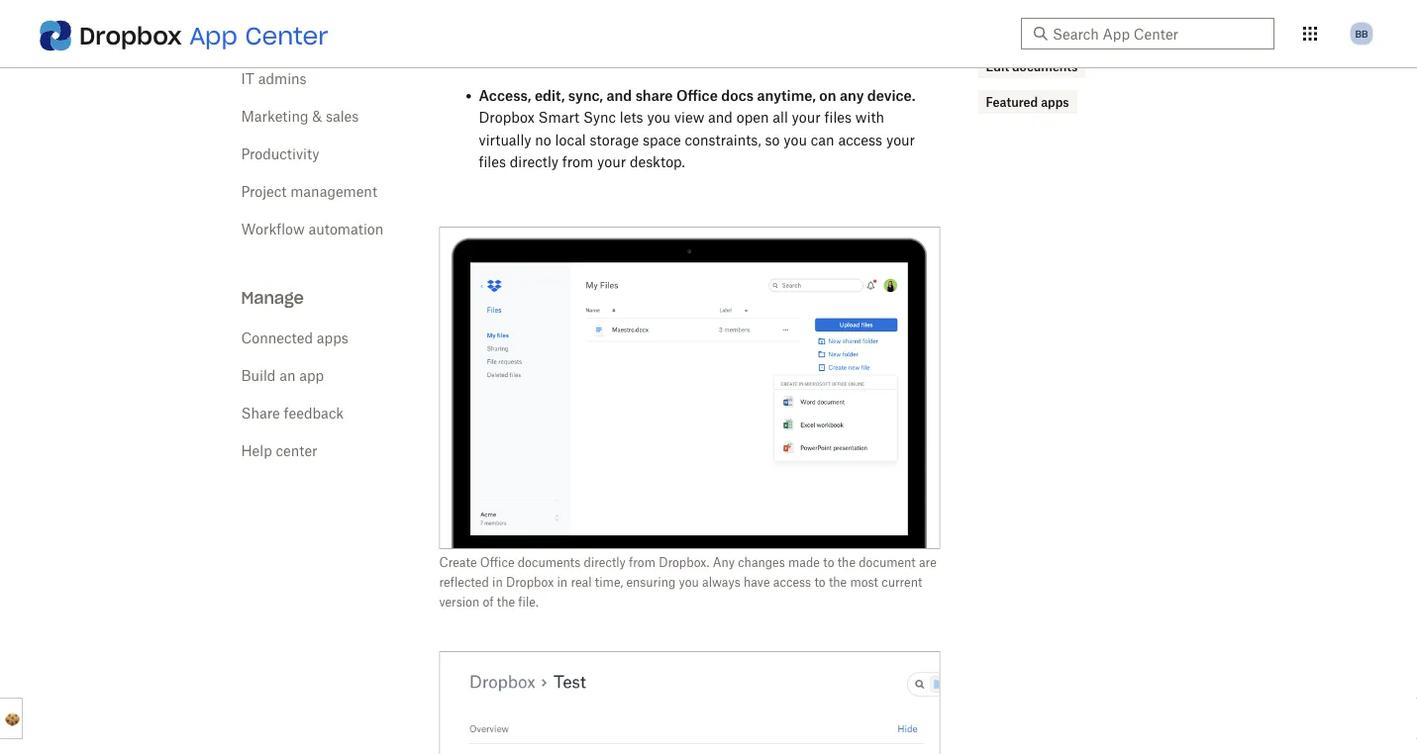 Task type: locate. For each thing, give the bounding box(es) containing it.
collaborators
[[762, 0, 847, 2]]

project up edit
[[986, 24, 1027, 39]]

marketing & sales link
[[241, 108, 359, 125]]

see
[[685, 0, 708, 2]]

0 vertical spatial access
[[838, 132, 883, 149]]

apps for featured apps
[[1041, 95, 1069, 110]]

to right made
[[823, 556, 835, 571]]

0 vertical spatial from
[[562, 154, 594, 171]]

1 vertical spatial project management
[[241, 183, 377, 200]]

1 horizontal spatial in
[[557, 576, 568, 590]]

0 vertical spatial management
[[1030, 24, 1108, 39]]

1 horizontal spatial from
[[629, 556, 656, 571]]

version down "collaborators"
[[784, 7, 831, 24]]

1 horizontal spatial management
[[1030, 24, 1108, 39]]

documents inside create office documents directly from dropbox. any changes made to the document are reflected in dropbox in real time, ensuring you always have access to the most current version of the file.
[[518, 556, 581, 571]]

esignature
[[241, 33, 314, 50]]

productivity link
[[241, 146, 320, 162]]

so down 'all' on the top of the page
[[765, 132, 780, 149]]

1 vertical spatial files
[[479, 154, 506, 171]]

0 horizontal spatial your
[[597, 154, 626, 171]]

0 horizontal spatial version
[[439, 595, 480, 610]]

your down device. on the right top of the page
[[887, 132, 915, 149]]

1 vertical spatial project management link
[[241, 183, 377, 200]]

files
[[825, 110, 852, 126], [479, 154, 506, 171]]

0 vertical spatial project management
[[986, 24, 1108, 39]]

reflected
[[439, 576, 489, 590]]

your
[[792, 110, 821, 126], [887, 132, 915, 149], [597, 154, 626, 171]]

so
[[479, 51, 494, 68], [765, 132, 780, 149]]

dropbox inside create office documents directly from dropbox. any changes made to the document are reflected in dropbox in real time, ensuring you always have access to the most current version of the file.
[[506, 576, 554, 590]]

office
[[676, 87, 718, 104], [480, 556, 515, 571]]

esignature link
[[241, 33, 314, 50]]

project management
[[986, 24, 1108, 39], [241, 183, 377, 200]]

share
[[241, 405, 280, 422]]

the down other
[[719, 7, 740, 24]]

bb button
[[1346, 18, 1378, 50]]

1 horizontal spatial project management link
[[986, 21, 1108, 41]]

1 horizontal spatial are
[[919, 556, 937, 571]]

0 horizontal spatial project management link
[[241, 183, 377, 200]]

1 vertical spatial dropbox
[[479, 110, 535, 126]]

from down the local
[[562, 154, 594, 171]]

in left 'real' at bottom left
[[557, 576, 568, 590]]

0 vertical spatial apps
[[1041, 95, 1069, 110]]

1 vertical spatial management
[[290, 183, 377, 200]]

dropbox.
[[659, 556, 710, 571]]

documents up featured apps link
[[1012, 59, 1078, 74]]

project up workflow
[[241, 183, 287, 200]]

Search App Center text field
[[1053, 23, 1263, 45]]

1 horizontal spatial files
[[825, 110, 852, 126]]

dropbox left app
[[79, 20, 182, 51]]

directly inside create office documents directly from dropbox. any changes made to the document are reflected in dropbox in real time, ensuring you always have access to the most current version of the file.
[[584, 556, 626, 571]]

with inside you can see if other collaborators are viewing or editing a file, and can update it to the latest version with just one click. in-line commenting allows you to streamline approval processes so you can work more efficiently.
[[835, 7, 864, 24]]

0 vertical spatial your
[[792, 110, 821, 126]]

0 horizontal spatial directly
[[510, 154, 559, 171]]

and up constraints, at the top
[[708, 110, 733, 126]]

management for bottom "project management" link
[[290, 183, 377, 200]]

can
[[658, 0, 682, 2], [613, 7, 636, 24], [525, 51, 548, 68], [811, 132, 835, 149]]

sales
[[326, 108, 359, 125]]

you down click.
[[498, 51, 521, 68]]

allows
[[649, 29, 691, 46]]

your down the storage
[[597, 154, 626, 171]]

all
[[773, 110, 788, 126]]

1 vertical spatial office
[[480, 556, 515, 571]]

project management link
[[986, 21, 1108, 41], [241, 183, 377, 200]]

have
[[744, 576, 770, 590]]

1 vertical spatial apps
[[317, 330, 349, 347]]

0 horizontal spatial office
[[480, 556, 515, 571]]

are inside you can see if other collaborators are viewing or editing a file, and can update it to the latest version with just one click. in-line commenting allows you to streamline approval processes so you can work more efficiently.
[[851, 0, 872, 2]]

line
[[534, 29, 558, 46]]

0 vertical spatial version
[[784, 7, 831, 24]]

project management up edit documents link
[[986, 24, 1108, 39]]

in
[[492, 576, 503, 590], [557, 576, 568, 590]]

update
[[640, 7, 686, 24]]

0 vertical spatial documents
[[1012, 59, 1078, 74]]

access, edit, sync, and share office docs anytime, on any device. dropbox smart sync lets you view and open all your files with virtually no local storage space constraints, so you can access your files directly from your desktop.
[[479, 87, 916, 171]]

build
[[241, 368, 276, 384]]

from
[[562, 154, 594, 171], [629, 556, 656, 571]]

1 vertical spatial are
[[919, 556, 937, 571]]

1 horizontal spatial version
[[784, 7, 831, 24]]

constraints,
[[685, 132, 761, 149]]

you down 'all' on the top of the page
[[784, 132, 807, 149]]

directly up "time,"
[[584, 556, 626, 571]]

0 horizontal spatial so
[[479, 51, 494, 68]]

office inside access, edit, sync, and share office docs anytime, on any device. dropbox smart sync lets you view and open all your files with virtually no local storage space constraints, so you can access your files directly from your desktop.
[[676, 87, 718, 104]]

local
[[555, 132, 586, 149]]

are up current on the bottom right of page
[[919, 556, 937, 571]]

with up approval
[[835, 7, 864, 24]]

marketing & sales
[[241, 108, 359, 125]]

from up ensuring
[[629, 556, 656, 571]]

productivity
[[241, 146, 320, 162]]

1 vertical spatial access
[[773, 576, 811, 590]]

so down click.
[[479, 51, 494, 68]]

you
[[695, 29, 718, 46], [498, 51, 521, 68], [647, 110, 671, 126], [784, 132, 807, 149], [679, 576, 699, 590]]

efficiently.
[[626, 51, 693, 68]]

apps up app
[[317, 330, 349, 347]]

1 horizontal spatial project management
[[986, 24, 1108, 39]]

connected
[[241, 330, 313, 347]]

it
[[690, 7, 699, 24]]

your right 'all' on the top of the page
[[792, 110, 821, 126]]

1 horizontal spatial office
[[676, 87, 718, 104]]

apps for connected apps
[[317, 330, 349, 347]]

manage
[[241, 288, 304, 309]]

desktop.
[[630, 154, 685, 171]]

1 vertical spatial from
[[629, 556, 656, 571]]

0 vertical spatial with
[[835, 7, 864, 24]]

management up edit documents link
[[1030, 24, 1108, 39]]

office up reflected
[[480, 556, 515, 571]]

just
[[868, 7, 892, 24]]

1 vertical spatial so
[[765, 132, 780, 149]]

0 horizontal spatial project
[[241, 183, 287, 200]]

management
[[1030, 24, 1108, 39], [290, 183, 377, 200]]

apps
[[1041, 95, 1069, 110], [317, 330, 349, 347]]

1 vertical spatial documents
[[518, 556, 581, 571]]

0 horizontal spatial project management
[[241, 183, 377, 200]]

access,
[[479, 87, 531, 104]]

sync
[[583, 110, 616, 126]]

can down on
[[811, 132, 835, 149]]

from inside create office documents directly from dropbox. any changes made to the document are reflected in dropbox in real time, ensuring you always have access to the most current version of the file.
[[629, 556, 656, 571]]

1 horizontal spatial documents
[[1012, 59, 1078, 74]]

you down dropbox.
[[679, 576, 699, 590]]

0 horizontal spatial management
[[290, 183, 377, 200]]

documents
[[1012, 59, 1078, 74], [518, 556, 581, 571]]

directly down no
[[510, 154, 559, 171]]

access down the any
[[838, 132, 883, 149]]

2 vertical spatial dropbox
[[506, 576, 554, 590]]

access down made
[[773, 576, 811, 590]]

0 vertical spatial directly
[[510, 154, 559, 171]]

0 horizontal spatial from
[[562, 154, 594, 171]]

the right of
[[497, 595, 515, 610]]

&
[[312, 108, 322, 125]]

document
[[859, 556, 916, 571]]

0 horizontal spatial in
[[492, 576, 503, 590]]

with down the any
[[856, 110, 885, 126]]

dropbox
[[79, 20, 182, 51], [479, 110, 535, 126], [506, 576, 554, 590]]

help center link
[[241, 443, 318, 460]]

ensuring
[[627, 576, 676, 590]]

0 vertical spatial and
[[584, 7, 609, 24]]

automation
[[308, 221, 384, 238]]

0 vertical spatial office
[[676, 87, 718, 104]]

2 vertical spatial your
[[597, 154, 626, 171]]

0 horizontal spatial access
[[773, 576, 811, 590]]

office inside create office documents directly from dropbox. any changes made to the document are reflected in dropbox in real time, ensuring you always have access to the most current version of the file.
[[480, 556, 515, 571]]

1 horizontal spatial access
[[838, 132, 883, 149]]

documents up 'real' at bottom left
[[518, 556, 581, 571]]

dropbox app center
[[79, 20, 328, 51]]

0 vertical spatial project management link
[[986, 21, 1108, 41]]

project management link up edit documents link
[[986, 21, 1108, 41]]

version inside you can see if other collaborators are viewing or editing a file, and can update it to the latest version with just one click. in-line commenting allows you to streamline approval processes so you can work more efficiently.
[[784, 7, 831, 24]]

0 horizontal spatial apps
[[317, 330, 349, 347]]

management up automation on the top left
[[290, 183, 377, 200]]

dropbox up virtually
[[479, 110, 535, 126]]

project
[[986, 24, 1027, 39], [241, 183, 287, 200]]

0 horizontal spatial files
[[479, 154, 506, 171]]

the inside you can see if other collaborators are viewing or editing a file, and can update it to the latest version with just one click. in-line commenting allows you to streamline approval processes so you can work more efficiently.
[[719, 7, 740, 24]]

build an app link
[[241, 368, 324, 384]]

files down virtually
[[479, 154, 506, 171]]

1 vertical spatial with
[[856, 110, 885, 126]]

1 in from the left
[[492, 576, 503, 590]]

dropbox inside access, edit, sync, and share office docs anytime, on any device. dropbox smart sync lets you view and open all your files with virtually no local storage space constraints, so you can access your files directly from your desktop.
[[479, 110, 535, 126]]

in up of
[[492, 576, 503, 590]]

edit
[[986, 59, 1009, 74]]

admins
[[258, 70, 307, 87]]

apps down edit documents link
[[1041, 95, 1069, 110]]

are
[[851, 0, 872, 2], [919, 556, 937, 571]]

access inside access, edit, sync, and share office docs anytime, on any device. dropbox smart sync lets you view and open all your files with virtually no local storage space constraints, so you can access your files directly from your desktop.
[[838, 132, 883, 149]]

version
[[784, 7, 831, 24], [439, 595, 480, 610]]

1 horizontal spatial apps
[[1041, 95, 1069, 110]]

0 horizontal spatial documents
[[518, 556, 581, 571]]

storage
[[590, 132, 639, 149]]

office up view
[[676, 87, 718, 104]]

the left most
[[829, 576, 847, 590]]

time,
[[595, 576, 623, 590]]

1 horizontal spatial directly
[[584, 556, 626, 571]]

sync,
[[568, 87, 603, 104]]

files down on
[[825, 110, 852, 126]]

and up lets
[[607, 87, 632, 104]]

2 in from the left
[[557, 576, 568, 590]]

0 vertical spatial dropbox
[[79, 20, 182, 51]]

and up commenting
[[584, 7, 609, 24]]

are up just
[[851, 0, 872, 2]]

1 vertical spatial directly
[[584, 556, 626, 571]]

1 horizontal spatial your
[[792, 110, 821, 126]]

you
[[630, 0, 654, 2]]

1 vertical spatial version
[[439, 595, 480, 610]]

1 horizontal spatial so
[[765, 132, 780, 149]]

work
[[552, 51, 585, 68]]

0 horizontal spatial are
[[851, 0, 872, 2]]

0 vertical spatial project
[[986, 24, 1027, 39]]

you down the it
[[695, 29, 718, 46]]

bb
[[1356, 27, 1369, 40]]

1 vertical spatial your
[[887, 132, 915, 149]]

version down reflected
[[439, 595, 480, 610]]

project management up workflow automation
[[241, 183, 377, 200]]

0 vertical spatial are
[[851, 0, 872, 2]]

lets
[[620, 110, 644, 126]]

0 vertical spatial so
[[479, 51, 494, 68]]

dropbox up the file.
[[506, 576, 554, 590]]

to
[[702, 7, 716, 24], [722, 29, 735, 46], [823, 556, 835, 571], [815, 576, 826, 590]]

project management link up workflow automation
[[241, 183, 377, 200]]

featured apps
[[986, 95, 1069, 110]]

2 horizontal spatial your
[[887, 132, 915, 149]]



Task type: describe. For each thing, give the bounding box(es) containing it.
so inside access, edit, sync, and share office docs anytime, on any device. dropbox smart sync lets you view and open all your files with virtually no local storage space constraints, so you can access your files directly from your desktop.
[[765, 132, 780, 149]]

real
[[571, 576, 592, 590]]

1 horizontal spatial project
[[986, 24, 1027, 39]]

are inside create office documents directly from dropbox. any changes made to the document are reflected in dropbox in real time, ensuring you always have access to the most current version of the file.
[[919, 556, 937, 571]]

help center
[[241, 443, 318, 460]]

version inside create office documents directly from dropbox. any changes made to the document are reflected in dropbox in real time, ensuring you always have access to the most current version of the file.
[[439, 595, 480, 610]]

view
[[674, 110, 705, 126]]

if
[[711, 0, 720, 2]]

1 vertical spatial and
[[607, 87, 632, 104]]

can down you
[[613, 7, 636, 24]]

edit documents link
[[986, 57, 1078, 77]]

a
[[546, 7, 553, 24]]

share
[[636, 87, 673, 104]]

of
[[483, 595, 494, 610]]

any
[[713, 556, 735, 571]]

can down line on the top
[[525, 51, 548, 68]]

share feedback
[[241, 405, 344, 422]]

to down other
[[722, 29, 735, 46]]

commenting
[[562, 29, 645, 46]]

1 vertical spatial project
[[241, 183, 287, 200]]

create
[[439, 556, 477, 571]]

file.
[[518, 595, 539, 610]]

to right the it
[[702, 7, 716, 24]]

center
[[245, 20, 328, 51]]

it admins link
[[241, 70, 307, 87]]

you inside create office documents directly from dropbox. any changes made to the document are reflected in dropbox in real time, ensuring you always have access to the most current version of the file.
[[679, 576, 699, 590]]

connected apps link
[[241, 330, 349, 347]]

you up space
[[647, 110, 671, 126]]

2 vertical spatial and
[[708, 110, 733, 126]]

app
[[299, 368, 324, 384]]

access inside create office documents directly from dropbox. any changes made to the document are reflected in dropbox in real time, ensuring you always have access to the most current version of the file.
[[773, 576, 811, 590]]

featured
[[986, 95, 1038, 110]]

device.
[[868, 87, 916, 104]]

more
[[588, 51, 622, 68]]

with inside access, edit, sync, and share office docs anytime, on any device. dropbox smart sync lets you view and open all your files with virtually no local storage space constraints, so you can access your files directly from your desktop.
[[856, 110, 885, 126]]

one
[[896, 7, 920, 24]]

on
[[820, 87, 837, 104]]

processes
[[872, 29, 937, 46]]

anytime,
[[757, 87, 816, 104]]

edit,
[[535, 87, 565, 104]]

the up most
[[838, 556, 856, 571]]

build an app
[[241, 368, 324, 384]]

no
[[535, 132, 552, 149]]

workflow
[[241, 221, 305, 238]]

viewing
[[876, 0, 926, 2]]

from inside access, edit, sync, and share office docs anytime, on any device. dropbox smart sync lets you view and open all your files with virtually no local storage space constraints, so you can access your files directly from your desktop.
[[562, 154, 594, 171]]

management for rightmost "project management" link
[[1030, 24, 1108, 39]]

workflow automation link
[[241, 221, 384, 238]]

editing
[[496, 7, 542, 24]]

streamline
[[739, 29, 808, 46]]

other
[[724, 0, 758, 2]]

any
[[840, 87, 864, 104]]

connected apps
[[241, 330, 349, 347]]

in-
[[516, 29, 534, 46]]

changes
[[738, 556, 785, 571]]

most
[[850, 576, 879, 590]]

smart
[[538, 110, 580, 126]]

made
[[789, 556, 820, 571]]

you can see if other collaborators are viewing or editing a file, and can update it to the latest version with just one click. in-line commenting allows you to streamline approval processes so you can work more efficiently.
[[479, 0, 937, 68]]

always
[[702, 576, 741, 590]]

so inside you can see if other collaborators are viewing or editing a file, and can update it to the latest version with just one click. in-line commenting allows you to streamline approval processes so you can work more efficiently.
[[479, 51, 494, 68]]

current
[[882, 576, 923, 590]]

edit documents
[[986, 59, 1078, 74]]

and inside you can see if other collaborators are viewing or editing a file, and can update it to the latest version with just one click. in-line commenting allows you to streamline approval processes so you can work more efficiently.
[[584, 7, 609, 24]]

center
[[276, 443, 318, 460]]

app
[[189, 20, 238, 51]]

0 vertical spatial files
[[825, 110, 852, 126]]

click.
[[479, 29, 513, 46]]

to down made
[[815, 576, 826, 590]]

share feedback link
[[241, 405, 344, 422]]

help
[[241, 443, 272, 460]]

can up update
[[658, 0, 682, 2]]

create office documents directly from dropbox. any changes made to the document are reflected in dropbox in real time, ensuring you always have access to the most current version of the file.
[[439, 556, 937, 610]]

latest
[[744, 7, 780, 24]]

docs
[[721, 87, 754, 104]]

an
[[280, 368, 296, 384]]

feedback
[[284, 405, 344, 422]]

can inside access, edit, sync, and share office docs anytime, on any device. dropbox smart sync lets you view and open all your files with virtually no local storage space constraints, so you can access your files directly from your desktop.
[[811, 132, 835, 149]]

or
[[479, 7, 492, 24]]

virtually
[[479, 132, 531, 149]]

featured apps link
[[986, 93, 1069, 112]]

marketing
[[241, 108, 309, 125]]

file,
[[557, 7, 581, 24]]

directly inside access, edit, sync, and share office docs anytime, on any device. dropbox smart sync lets you view and open all your files with virtually no local storage space constraints, so you can access your files directly from your desktop.
[[510, 154, 559, 171]]

space
[[643, 132, 681, 149]]

workflow automation
[[241, 221, 384, 238]]

documents inside edit documents link
[[1012, 59, 1078, 74]]

approval
[[812, 29, 868, 46]]



Task type: vqa. For each thing, say whether or not it's contained in the screenshot.
$20 /
no



